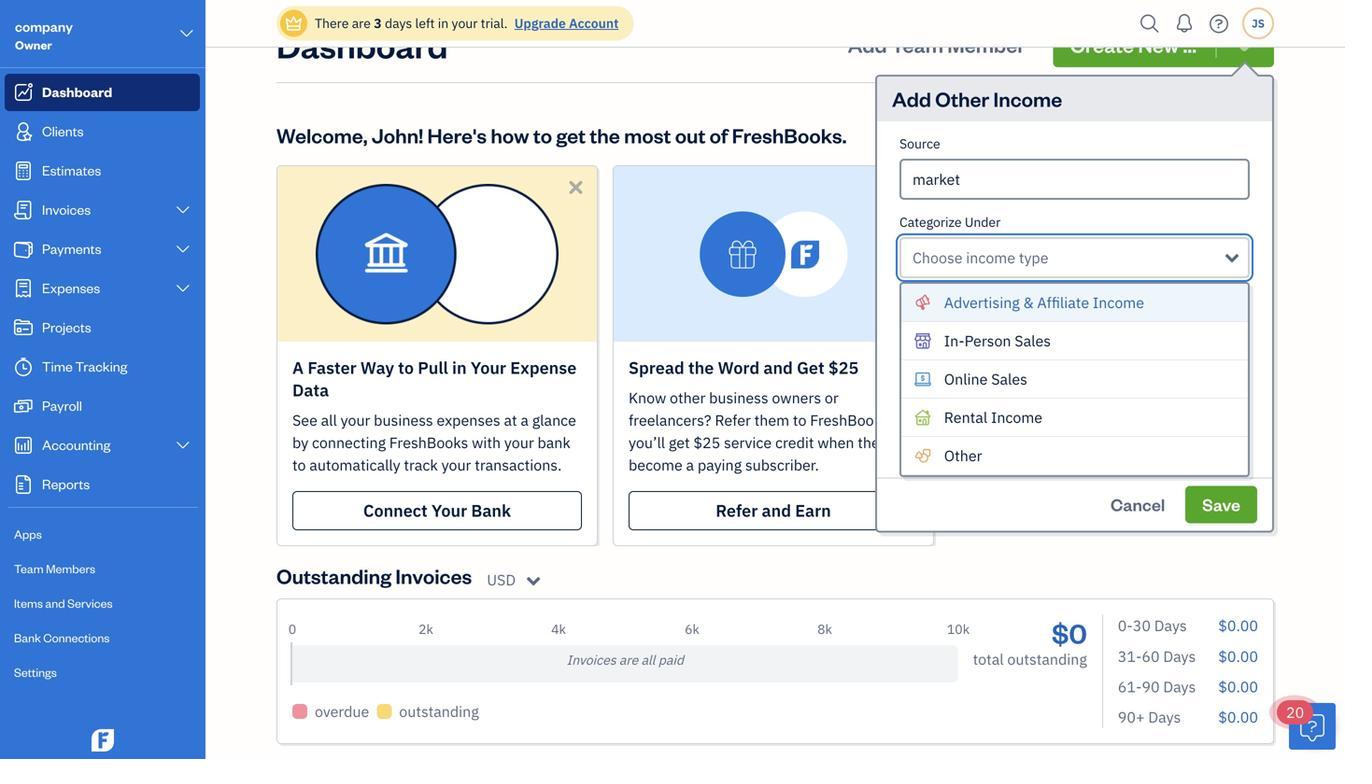 Task type: locate. For each thing, give the bounding box(es) containing it.
plus image
[[986, 381, 1008, 400]]

in right pull
[[452, 357, 467, 379]]

to inside spread the word and get $25 know other business owners or freelancers? refer them to freshbooks and you'll get $25 service credit when they become a paying subscriber.
[[793, 411, 806, 430]]

1 horizontal spatial dashboard
[[276, 23, 448, 67]]

type
[[1019, 248, 1048, 268]]

1 vertical spatial freshbooks
[[389, 433, 468, 453]]

credit
[[775, 433, 814, 453]]

1 horizontal spatial a
[[686, 456, 694, 475]]

there are 3 days left in your trial. upgrade account
[[315, 14, 619, 32]]

total
[[973, 650, 1004, 669]]

all right the see
[[321, 411, 337, 430]]

team inside team members link
[[14, 561, 43, 576]]

1 vertical spatial a
[[686, 456, 694, 475]]

Categorize Under field
[[900, 237, 1250, 279]]

0 horizontal spatial freshbooks
[[389, 433, 468, 453]]

refer down paying
[[716, 500, 758, 522]]

sales
[[1015, 331, 1051, 351], [991, 370, 1027, 389]]

refer and earn
[[716, 500, 831, 522]]

1 horizontal spatial in
[[452, 357, 467, 379]]

team up items at the bottom of the page
[[14, 561, 43, 576]]

amount
[[900, 292, 946, 309]]

$0.00 link for 61-90 days
[[1218, 677, 1258, 697]]

2 $0.00 link from the top
[[1218, 647, 1258, 666]]

1 horizontal spatial get
[[669, 433, 690, 453]]

1 vertical spatial dashboard
[[42, 83, 112, 100]]

notifications image
[[1169, 5, 1199, 42]]

invoices left paid
[[567, 652, 616, 669]]

2 vertical spatial income
[[991, 408, 1043, 428]]

client image
[[12, 122, 35, 141]]

sales down in-person sales
[[991, 370, 1027, 389]]

the left 'most'
[[590, 122, 620, 149]]

2 $0.00 from the top
[[1218, 647, 1258, 666]]

expenses
[[42, 279, 100, 297]]

payments link
[[5, 231, 200, 268]]

in for pull
[[452, 357, 467, 379]]

0 horizontal spatial your
[[432, 500, 467, 522]]

your left 'expense'
[[471, 357, 506, 379]]

Source text field
[[901, 161, 1248, 198]]

2 horizontal spatial invoices
[[567, 652, 616, 669]]

$0.00 right 31-60 days
[[1218, 647, 1258, 666]]

all left paid
[[641, 652, 655, 669]]

get inside spread the word and get $25 know other business owners or freelancers? refer them to freshbooks and you'll get $25 service credit when they become a paying subscriber.
[[669, 433, 690, 453]]

$0.00 text field
[[900, 316, 999, 357]]

dismiss image
[[901, 177, 923, 198]]

create
[[1070, 32, 1134, 58]]

invoices for invoices
[[42, 200, 91, 218]]

refer
[[715, 411, 751, 430], [716, 500, 758, 522]]

4 $0.00 from the top
[[1218, 708, 1258, 727]]

get down freelancers?
[[669, 433, 690, 453]]

0 vertical spatial your
[[471, 357, 506, 379]]

0 horizontal spatial a
[[521, 411, 529, 430]]

left
[[415, 14, 435, 32]]

in for left
[[438, 14, 449, 32]]

1 horizontal spatial bank
[[471, 500, 511, 522]]

1 vertical spatial bank
[[14, 630, 41, 645]]

freshbooks up when at bottom right
[[810, 411, 889, 430]]

new
[[1138, 32, 1179, 58]]

outstanding invoices
[[276, 563, 472, 590]]

$25 up paying
[[693, 433, 720, 453]]

$0.00 link left 20
[[1218, 708, 1258, 727]]

1 vertical spatial in
[[452, 357, 467, 379]]

expenses
[[437, 411, 500, 430]]

person
[[965, 331, 1011, 351]]

outstanding right the total
[[1007, 650, 1087, 669]]

1 horizontal spatial business
[[709, 388, 768, 408]]

clients link
[[5, 113, 200, 150]]

1 vertical spatial get
[[669, 433, 690, 453]]

estimates link
[[5, 152, 200, 190]]

search image
[[1135, 10, 1165, 38]]

money image
[[12, 397, 35, 416]]

expense
[[510, 357, 577, 379]]

1 horizontal spatial add
[[892, 86, 931, 112]]

chevron large down image inside accounting link
[[174, 438, 191, 453]]

cancel
[[1111, 494, 1165, 516]]

0 vertical spatial add
[[848, 32, 887, 58]]

connect
[[363, 500, 428, 522]]

0 vertical spatial team
[[891, 32, 943, 58]]

your up transactions.
[[504, 433, 534, 453]]

0 vertical spatial sales
[[1015, 331, 1051, 351]]

there
[[315, 14, 349, 32]]

1 vertical spatial add
[[892, 86, 931, 112]]

choose income type
[[913, 248, 1048, 268]]

0 vertical spatial are
[[352, 14, 371, 32]]

business down word
[[709, 388, 768, 408]]

add
[[848, 32, 887, 58], [892, 86, 931, 112], [1011, 380, 1044, 402]]

61-90 days
[[1118, 677, 1196, 697]]

of
[[710, 122, 728, 149]]

1 vertical spatial $25
[[693, 433, 720, 453]]

invoices are all paid
[[567, 652, 684, 669]]

$0.00 link right 61-90 days
[[1218, 677, 1258, 697]]

invoices up 2k at left
[[395, 563, 472, 590]]

dashboard link
[[5, 74, 200, 111]]

1 vertical spatial invoices
[[395, 563, 472, 590]]

days down 61-90 days
[[1148, 708, 1181, 727]]

$0.00 for 61-90 days
[[1218, 677, 1258, 697]]

1 vertical spatial are
[[619, 652, 638, 669]]

crown image
[[284, 14, 304, 33]]

0 horizontal spatial bank
[[14, 630, 41, 645]]

a inside spread the word and get $25 know other business owners or freelancers? refer them to freshbooks and you'll get $25 service credit when they become a paying subscriber.
[[686, 456, 694, 475]]

1 horizontal spatial freshbooks
[[810, 411, 889, 430]]

6k
[[685, 621, 700, 638]]

business inside "a faster way to pull in your expense data see all your business expenses at a glance by connecting freshbooks with your bank to automatically track your transactions."
[[374, 411, 433, 430]]

3 $0.00 from the top
[[1218, 677, 1258, 697]]

1 vertical spatial team
[[14, 561, 43, 576]]

are left paid
[[619, 652, 638, 669]]

other down rental
[[944, 446, 982, 466]]

and right items at the bottom of the page
[[45, 595, 65, 611]]

0 vertical spatial freshbooks
[[810, 411, 889, 430]]

services
[[67, 595, 113, 611]]

1 vertical spatial other
[[944, 446, 982, 466]]

dashboard
[[276, 23, 448, 67], [42, 83, 112, 100]]

and left get in the top of the page
[[763, 357, 793, 379]]

rental
[[944, 408, 987, 428]]

$0.00 link for 0-30 days
[[1218, 616, 1258, 636]]

days right 90
[[1163, 677, 1196, 697]]

chevron large down image for payments
[[174, 242, 191, 257]]

1 vertical spatial business
[[374, 411, 433, 430]]

0 vertical spatial $25
[[828, 357, 859, 379]]

chevron large down image for accounting
[[174, 438, 191, 453]]

freshbooks up track
[[389, 433, 468, 453]]

$0
[[1052, 616, 1087, 651]]

refer inside spread the word and get $25 know other business owners or freelancers? refer them to freshbooks and you'll get $25 service credit when they become a paying subscriber.
[[715, 411, 751, 430]]

source
[[900, 135, 940, 152]]

timer image
[[12, 358, 35, 376]]

0 horizontal spatial in
[[438, 14, 449, 32]]

1 vertical spatial income
[[1093, 293, 1144, 313]]

add team member button
[[831, 23, 1042, 67]]

settings
[[14, 665, 57, 680]]

your
[[452, 14, 478, 32], [341, 411, 370, 430], [504, 433, 534, 453], [441, 456, 471, 475]]

0 vertical spatial a
[[521, 411, 529, 430]]

invoices for invoices are all paid
[[567, 652, 616, 669]]

refer inside 'link'
[[716, 500, 758, 522]]

3 $0.00 link from the top
[[1218, 677, 1258, 697]]

1 horizontal spatial $25
[[828, 357, 859, 379]]

income down member
[[993, 86, 1062, 112]]

1 horizontal spatial your
[[471, 357, 506, 379]]

dashboard image
[[12, 83, 35, 102]]

0 vertical spatial business
[[709, 388, 768, 408]]

31-60 days
[[1118, 647, 1196, 666]]

$0.00 link right 0-30 days
[[1218, 616, 1258, 636]]

data
[[292, 379, 329, 401]]

time
[[42, 357, 73, 375]]

0 horizontal spatial are
[[352, 14, 371, 32]]

chevron large down image inside payments link
[[174, 242, 191, 257]]

subscriber.
[[745, 456, 819, 475]]

and
[[763, 357, 793, 379], [892, 411, 918, 430], [762, 500, 791, 522], [45, 595, 65, 611]]

2 horizontal spatial add
[[1011, 380, 1044, 402]]

list box
[[901, 284, 1248, 476]]

0 vertical spatial get
[[556, 122, 586, 149]]

Date in MM/DD/YYYY format text field
[[1113, 316, 1250, 357]]

expenses link
[[5, 270, 200, 307]]

income down plus 'icon'
[[991, 408, 1043, 428]]

1 horizontal spatial the
[[688, 357, 714, 379]]

1 horizontal spatial outstanding
[[1007, 650, 1087, 669]]

transactions.
[[475, 456, 562, 475]]

advertising & affiliate income
[[944, 293, 1144, 313]]

1 vertical spatial refer
[[716, 500, 758, 522]]

2 vertical spatial add
[[1011, 380, 1044, 402]]

invoices inside main element
[[42, 200, 91, 218]]

payroll link
[[5, 388, 200, 425]]

word
[[718, 357, 760, 379]]

0 vertical spatial outstanding
[[1007, 650, 1087, 669]]

owners
[[772, 388, 821, 408]]

$0.00
[[1218, 616, 1258, 636], [1218, 647, 1258, 666], [1218, 677, 1258, 697], [1218, 708, 1258, 727]]

bank down transactions.
[[471, 500, 511, 522]]

add team member
[[848, 32, 1026, 58]]

0 horizontal spatial invoices
[[42, 200, 91, 218]]

1 horizontal spatial all
[[641, 652, 655, 669]]

days
[[385, 14, 412, 32]]

dismiss image
[[565, 177, 587, 198]]

project image
[[12, 319, 35, 337]]

invoices down 'estimates'
[[42, 200, 91, 218]]

get up dismiss icon at the top of page
[[556, 122, 586, 149]]

to
[[533, 122, 552, 149], [398, 357, 414, 379], [793, 411, 806, 430], [292, 456, 306, 475]]

faster
[[308, 357, 357, 379]]

resource center badge image
[[1289, 703, 1336, 750]]

1 horizontal spatial are
[[619, 652, 638, 669]]

0 horizontal spatial team
[[14, 561, 43, 576]]

a left paying
[[686, 456, 694, 475]]

are left 3
[[352, 14, 371, 32]]

are for invoices
[[619, 652, 638, 669]]

and inside main element
[[45, 595, 65, 611]]

0 vertical spatial refer
[[715, 411, 751, 430]]

business inside spread the word and get $25 know other business owners or freelancers? refer them to freshbooks and you'll get $25 service credit when they become a paying subscriber.
[[709, 388, 768, 408]]

to down owners
[[793, 411, 806, 430]]

with
[[472, 433, 501, 453]]

company
[[15, 17, 73, 35]]

income
[[966, 248, 1015, 268]]

0 horizontal spatial business
[[374, 411, 433, 430]]

estimates
[[42, 161, 101, 179]]

your down track
[[432, 500, 467, 522]]

days
[[1154, 616, 1187, 636], [1163, 647, 1196, 666], [1163, 677, 1196, 697], [1148, 708, 1181, 727]]

3
[[374, 14, 382, 32]]

a right at
[[521, 411, 529, 430]]

0 horizontal spatial all
[[321, 411, 337, 430]]

advertising
[[944, 293, 1020, 313]]

refer up service
[[715, 411, 751, 430]]

4 $0.00 link from the top
[[1218, 708, 1258, 727]]

add for add team member
[[848, 32, 887, 58]]

1 vertical spatial all
[[641, 652, 655, 669]]

outstanding down 2k at left
[[399, 702, 479, 722]]

other down member
[[935, 86, 989, 112]]

list box containing advertising & affiliate income
[[901, 284, 1248, 476]]

$0.00 right 0-30 days
[[1218, 616, 1258, 636]]

sales down "&" on the top of the page
[[1015, 331, 1051, 351]]

a
[[292, 357, 304, 379]]

1 vertical spatial the
[[688, 357, 714, 379]]

0 horizontal spatial $25
[[693, 433, 720, 453]]

the up other
[[688, 357, 714, 379]]

chevron large down image
[[178, 22, 195, 45], [174, 242, 191, 257], [174, 281, 191, 296], [174, 438, 191, 453]]

0 vertical spatial all
[[321, 411, 337, 430]]

expense image
[[12, 279, 35, 298]]

days right the 30
[[1154, 616, 1187, 636]]

in right the "left"
[[438, 14, 449, 32]]

$0.00 left 20
[[1218, 708, 1258, 727]]

$0.00 right 61-90 days
[[1218, 677, 1258, 697]]

$0.00 link right 31-60 days
[[1218, 647, 1258, 666]]

your
[[471, 357, 506, 379], [432, 500, 467, 522]]

$0.00 for 90+ days
[[1218, 708, 1258, 727]]

js
[[1252, 16, 1265, 31]]

1 horizontal spatial team
[[891, 32, 943, 58]]

$25 up or
[[828, 357, 859, 379]]

1 $0.00 link from the top
[[1218, 616, 1258, 636]]

30
[[1133, 616, 1151, 636]]

chevrondown image
[[1231, 32, 1257, 58]]

1 vertical spatial outstanding
[[399, 702, 479, 722]]

$0.00 for 0-30 days
[[1218, 616, 1258, 636]]

team left member
[[891, 32, 943, 58]]

1 $0.00 from the top
[[1218, 616, 1258, 636]]

$0.00 for 31-60 days
[[1218, 647, 1258, 666]]

0 horizontal spatial the
[[590, 122, 620, 149]]

0 horizontal spatial get
[[556, 122, 586, 149]]

in inside "a faster way to pull in your expense data see all your business expenses at a glance by connecting freshbooks with your bank to automatically track your transactions."
[[452, 357, 467, 379]]

get
[[556, 122, 586, 149], [669, 433, 690, 453]]

bank down items at the bottom of the page
[[14, 630, 41, 645]]

categorize
[[900, 214, 962, 231]]

&
[[1023, 293, 1034, 313]]

to down by
[[292, 456, 306, 475]]

90+
[[1118, 708, 1145, 727]]

days right 60
[[1163, 647, 1196, 666]]

business up track
[[374, 411, 433, 430]]

2 vertical spatial invoices
[[567, 652, 616, 669]]

0 vertical spatial bank
[[471, 500, 511, 522]]

0 horizontal spatial dashboard
[[42, 83, 112, 100]]

out
[[675, 122, 706, 149]]

0 vertical spatial in
[[438, 14, 449, 32]]

days for 31-60 days
[[1163, 647, 1196, 666]]

$25
[[828, 357, 859, 379], [693, 433, 720, 453]]

payments
[[42, 240, 101, 257]]

and left earn
[[762, 500, 791, 522]]

0 vertical spatial invoices
[[42, 200, 91, 218]]

1 horizontal spatial invoices
[[395, 563, 472, 590]]

0
[[288, 621, 296, 638]]

0 horizontal spatial add
[[848, 32, 887, 58]]

income right affiliate
[[1093, 293, 1144, 313]]



Task type: describe. For each thing, give the bounding box(es) containing it.
automatically
[[309, 456, 400, 475]]

in-person sales
[[944, 331, 1051, 351]]

0 vertical spatial dashboard
[[276, 23, 448, 67]]

or
[[825, 388, 839, 408]]

accounting
[[42, 436, 110, 453]]

connections
[[43, 630, 110, 645]]

trial.
[[481, 14, 508, 32]]

team inside the add team member button
[[891, 32, 943, 58]]

outstanding
[[276, 563, 391, 590]]

20
[[1286, 703, 1304, 723]]

time tracking link
[[5, 348, 200, 386]]

service
[[724, 433, 772, 453]]

and up the show
[[892, 411, 918, 430]]

choose
[[913, 248, 963, 268]]

paying
[[698, 456, 742, 475]]

connect your bank link
[[292, 492, 582, 531]]

2k
[[419, 621, 433, 638]]

your inside "a faster way to pull in your expense data see all your business expenses at a glance by connecting freshbooks with your bank to automatically track your transactions."
[[471, 357, 506, 379]]

add for add other income
[[892, 86, 931, 112]]

get
[[797, 357, 824, 379]]

when
[[818, 433, 854, 453]]

accounting link
[[5, 427, 200, 464]]

create new …
[[1070, 32, 1197, 58]]

go to help image
[[1204, 10, 1234, 38]]

clients
[[42, 122, 84, 140]]

rental income
[[944, 408, 1043, 428]]

become
[[629, 456, 683, 475]]

Currency field
[[487, 569, 549, 592]]

invoice image
[[12, 201, 35, 220]]

apps link
[[5, 518, 200, 551]]

projects link
[[5, 309, 200, 347]]

to right how at the top of page
[[533, 122, 552, 149]]

0 vertical spatial income
[[993, 86, 1062, 112]]

glance
[[532, 411, 576, 430]]

days for 0-30 days
[[1154, 616, 1187, 636]]

all inside "a faster way to pull in your expense data see all your business expenses at a glance by connecting freshbooks with your bank to automatically track your transactions."
[[321, 411, 337, 430]]

estimate image
[[12, 162, 35, 180]]

time tracking
[[42, 357, 127, 375]]

upgrade
[[514, 14, 566, 32]]

0-30 days
[[1118, 616, 1187, 636]]

spread the word and get $25 know other business owners or freelancers? refer them to freshbooks and you'll get $25 service credit when they become a paying subscriber.
[[629, 357, 918, 475]]

days for 61-90 days
[[1163, 677, 1196, 697]]

10k
[[947, 621, 970, 638]]

cancel button
[[1094, 486, 1182, 524]]

show
[[900, 442, 936, 462]]

members
[[46, 561, 95, 576]]

chart image
[[12, 436, 35, 455]]

to left pull
[[398, 357, 414, 379]]

welcome,
[[276, 122, 368, 149]]

reports link
[[5, 466, 200, 503]]

4k
[[551, 621, 566, 638]]

outstanding inside the $0 total outstanding
[[1007, 650, 1087, 669]]

create new … button
[[1053, 23, 1274, 67]]

chevron large down image for expenses
[[174, 281, 191, 296]]

your up connecting
[[341, 411, 370, 430]]

under
[[965, 214, 1001, 231]]

freshbooks inside spread the word and get $25 know other business owners or freelancers? refer them to freshbooks and you'll get $25 service credit when they become a paying subscriber.
[[810, 411, 889, 430]]

your right track
[[441, 456, 471, 475]]

projects
[[42, 318, 91, 336]]

1 vertical spatial your
[[432, 500, 467, 522]]

save button
[[1185, 486, 1257, 524]]

items and services link
[[5, 588, 200, 620]]

$0 total outstanding
[[973, 616, 1087, 669]]

chevron large down image
[[174, 203, 191, 218]]

0-
[[1118, 616, 1133, 636]]

items
[[14, 595, 43, 611]]

by
[[292, 433, 308, 453]]

team members
[[14, 561, 95, 576]]

usd
[[487, 570, 516, 590]]

dashboard inside dashboard link
[[42, 83, 112, 100]]

bank
[[538, 433, 571, 453]]

team members link
[[5, 553, 200, 586]]

member
[[947, 32, 1026, 58]]

your left 'trial.'
[[452, 14, 478, 32]]

details
[[1003, 442, 1049, 462]]

main element
[[0, 0, 252, 759]]

0 vertical spatial other
[[935, 86, 989, 112]]

know
[[629, 388, 666, 408]]

connect your bank
[[363, 500, 511, 522]]

spread
[[629, 357, 684, 379]]

add included taxes button
[[900, 372, 1250, 410]]

are for there
[[352, 14, 371, 32]]

in-
[[944, 331, 965, 351]]

a faster way to pull in your expense data see all your business expenses at a glance by connecting freshbooks with your bank to automatically track your transactions.
[[292, 357, 577, 475]]

taxes
[[1117, 380, 1163, 402]]

$0.00 link for 31-60 days
[[1218, 647, 1258, 666]]

$0.00 link for 90+ days
[[1218, 708, 1258, 727]]

john!
[[372, 122, 423, 149]]

bank inside main element
[[14, 630, 41, 645]]

report image
[[12, 475, 35, 494]]

…
[[1183, 32, 1197, 58]]

paid
[[658, 652, 684, 669]]

1 vertical spatial sales
[[991, 370, 1027, 389]]

date
[[1113, 292, 1140, 309]]

0 vertical spatial the
[[590, 122, 620, 149]]

affiliate
[[1037, 293, 1089, 313]]

bank connections link
[[5, 622, 200, 655]]

add included taxes
[[1011, 380, 1163, 402]]

freshbooks image
[[88, 730, 118, 752]]

they
[[858, 433, 887, 453]]

reports
[[42, 475, 90, 493]]

90
[[1142, 677, 1160, 697]]

show payment details
[[900, 442, 1049, 462]]

you'll
[[629, 433, 665, 453]]

owner
[[15, 37, 52, 52]]

account
[[569, 14, 619, 32]]

payment image
[[12, 240, 35, 259]]

the inside spread the word and get $25 know other business owners or freelancers? refer them to freshbooks and you'll get $25 service credit when they become a paying subscriber.
[[688, 357, 714, 379]]

and inside 'link'
[[762, 500, 791, 522]]

other
[[670, 388, 706, 408]]

0 horizontal spatial outstanding
[[399, 702, 479, 722]]

a inside "a faster way to pull in your expense data see all your business expenses at a glance by connecting freshbooks with your bank to automatically track your transactions."
[[521, 411, 529, 430]]

add for add included taxes
[[1011, 380, 1044, 402]]

payroll
[[42, 397, 82, 414]]

tracking
[[75, 357, 127, 375]]

90+ days
[[1118, 708, 1181, 727]]

items and services
[[14, 595, 113, 611]]

freshbooks inside "a faster way to pull in your expense data see all your business expenses at a glance by connecting freshbooks with your bank to automatically track your transactions."
[[389, 433, 468, 453]]

welcome, john! here's how to get the most out of freshbooks.
[[276, 122, 847, 149]]



Task type: vqa. For each thing, say whether or not it's contained in the screenshot.
0-30 Days
yes



